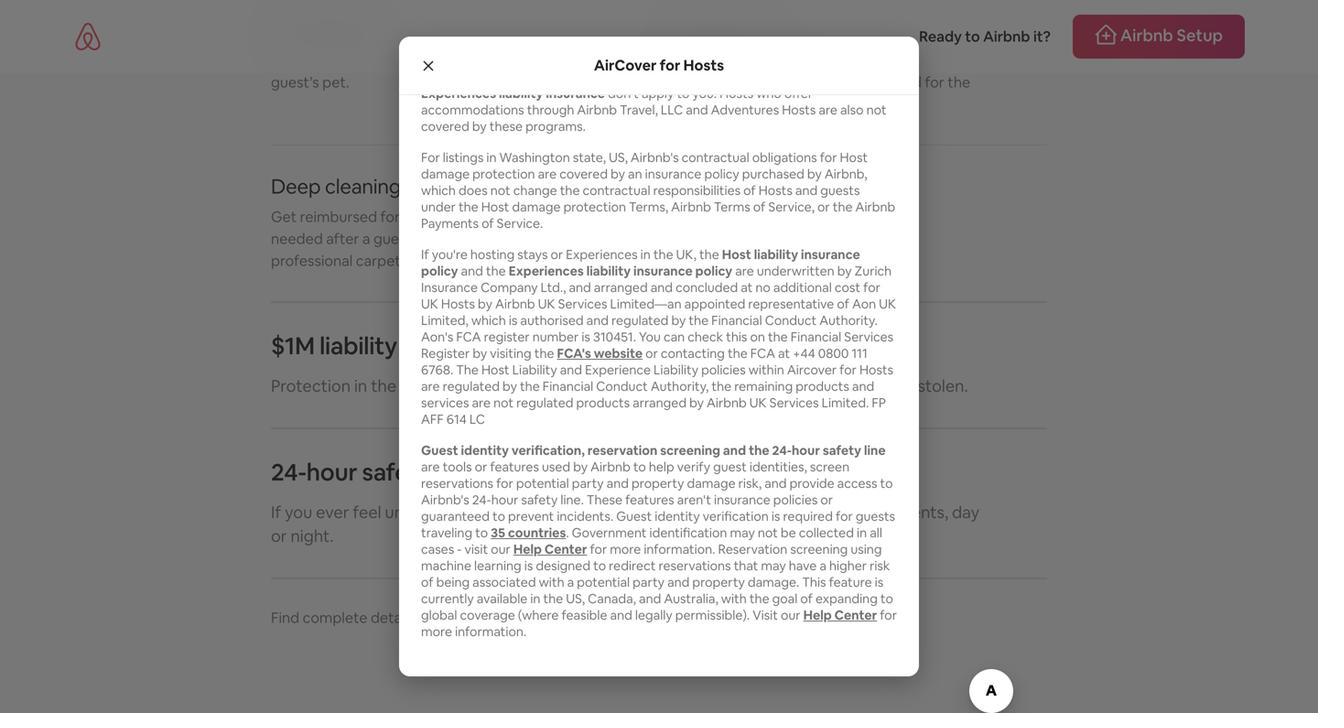 Task type: vqa. For each thing, say whether or not it's contained in the screenshot.
add to wishlist: cabin in fairbanks icon related to THE 4.95 OUT OF 5 AVERAGE RATING,  62 REVIEWS Image
no



Task type: locate. For each thing, give the bounding box(es) containing it.
0 horizontal spatial party
[[572, 475, 604, 492]]

1 vertical spatial cleaning
[[441, 207, 498, 226]]

you're
[[432, 36, 468, 52], [432, 246, 468, 263]]

host right the
[[481, 362, 509, 378]]

our inside for more information. reservation screening using machine learning is designed to redirect reservations that may have a higher risk of being associated with a potential party and property damage. this feature is currently available in the us, canada, and australia, with the goal of expanding to global coverage (where feasible and legally permissible). visit our
[[781, 607, 801, 623]]

24- up provide
[[772, 442, 792, 459]]

24- up 35
[[472, 492, 491, 508]]

us,
[[609, 149, 628, 166], [566, 590, 585, 607]]

fca right this
[[750, 345, 775, 362]]

1 horizontal spatial on
[[750, 329, 765, 345]]

2 you're from the top
[[432, 246, 468, 263]]

hosts up 'aon's' in the top of the page
[[441, 296, 475, 312]]

get inside deep cleaning get reimbursed for extra cleaning services needed after a guest's stay – for example, professional carpet cleaning.
[[271, 207, 297, 226]]

exclusions
[[749, 608, 818, 627]]

be inside income loss if you have to cancel airbnb bookings due to guest damage, you'll be compensated for the lost income.
[[807, 73, 825, 92]]

or stolen.
[[898, 375, 968, 397]]

0 horizontal spatial ,
[[667, 69, 670, 85]]

which down company
[[471, 312, 506, 329]]

1 horizontal spatial guest
[[616, 508, 652, 524]]

2 reimbursed from the top
[[300, 207, 377, 226]]

24-
[[772, 442, 792, 459], [271, 457, 306, 488], [472, 492, 491, 508]]

1 horizontal spatial screening
[[790, 541, 848, 557]]

verification
[[703, 508, 769, 524]]

0 vertical spatial be
[[807, 73, 825, 92]]

you're for a
[[432, 36, 468, 52]]

to right ready at top right
[[965, 27, 980, 46]]

, experiences liability insurance
[[421, 69, 673, 102]]

if you ever feel unsafe, our app provides one-tap access to specially-trained safety agents, day or night.
[[271, 502, 979, 547]]

or inside 'or contacting the fca at +44 0800 111 6768. the host liability and experience liability policies within aircover for hosts are regulated by the financial conduct authority, the remaining products and services are not regulated products arranged by airbnb uk services limited. fp aff 614 lc'
[[645, 345, 658, 362]]

fca inside are underwritten by zurich insurance company ltd., and arranged and concluded at no additional cost for uk hosts by airbnb uk services limited—an appointed representative of aon uk limited, which is authorised and regulated by the financial conduct authority. aon's fca register number is 310451. you can check this on the financial services register by visiting the
[[456, 329, 481, 345]]

does
[[459, 182, 488, 199]]

2 horizontal spatial guest
[[713, 459, 747, 475]]

be down the own
[[807, 73, 825, 92]]

0 vertical spatial policies
[[701, 362, 746, 378]]

by inside don't apply to you. hosts who offer accommodations through airbnb travel, llc and adventures hosts are also not covered by these programs.
[[472, 118, 487, 135]]

party inside guest identity verification, reservation screening and the 24-hour safety line are tools or features used by airbnb to help verify guest identities, screen reservations for potential party and property damage risk, and provide access to airbnb's 24-hour safety line. these features aren't insurance policies or guaranteed to prevent incidents. guest identity verification is required for guests traveling to
[[572, 475, 604, 492]]

income loss if you have to cancel airbnb bookings due to guest damage, you'll be compensated for the lost income.
[[666, 17, 970, 114]]

for
[[421, 149, 440, 166]]

hosts down you'll
[[782, 102, 816, 118]]

hosts up fp
[[859, 362, 893, 378]]

1 horizontal spatial airbnb's
[[631, 149, 679, 166]]

get inside pet damage get reimbursed for damage caused by a guest's pet.
[[271, 51, 297, 70]]

that for you
[[821, 608, 849, 627]]

an
[[628, 166, 642, 182]]

company
[[481, 279, 538, 296]]

be inside . government identification may not be collected in all cases - visit our
[[781, 524, 796, 541]]

0 vertical spatial reservations
[[421, 475, 493, 492]]

are inside for listings in washington state, us, airbnb's contractual obligations for host damage protection are covered by an insurance policy purchased by airbnb, which does not change the contractual responsibilities of hosts and guests under the host damage protection terms, airbnb terms of service, or the airbnb payments of service.
[[538, 166, 557, 182]]

for inside for more information.
[[880, 607, 897, 623]]

that for designed
[[734, 557, 758, 574]]

more inside for more information.
[[421, 623, 452, 640]]

the down example,
[[486, 263, 506, 279]]

more down tap
[[610, 541, 641, 557]]

potential up feasible at the left bottom of the page
[[577, 574, 630, 590]]

at inside 'or contacting the fca at +44 0800 111 6768. the host liability and experience liability policies within aircover for hosts are regulated by the financial conduct authority, the remaining products and services are not regulated products arranged by airbnb uk services limited. fp aff 614 lc'
[[778, 345, 790, 362]]

1 horizontal spatial guest
[[666, 73, 705, 92]]

to left prevent on the left bottom of page
[[492, 508, 505, 524]]

cleaning up "after"
[[325, 174, 401, 200]]

lc
[[470, 411, 485, 427]]

products down 0800
[[796, 378, 849, 395]]

by right insurance
[[478, 296, 492, 312]]

for
[[380, 51, 400, 70], [660, 56, 680, 75], [925, 73, 944, 92], [820, 149, 837, 166], [380, 207, 400, 226], [467, 229, 486, 248], [863, 279, 880, 296], [839, 362, 857, 378], [496, 475, 513, 492], [836, 508, 853, 524], [590, 541, 607, 557], [880, 607, 897, 623], [536, 608, 556, 627]]

insurance up cost
[[801, 246, 860, 263]]

2 vertical spatial guest
[[713, 459, 747, 475]]

1 vertical spatial information.
[[455, 623, 526, 640]]

on right this
[[750, 329, 765, 345]]

the left the goal
[[750, 590, 769, 607]]

0 vertical spatial access
[[837, 475, 877, 492]]

property inside for more information. reservation screening using machine learning is designed to redirect reservations that may have a higher risk of being associated with a potential party and property damage. this feature is currently available in the us, canada, and australia, with the goal of expanding to global coverage (where feasible and legally permissible). visit our
[[692, 574, 745, 590]]

reimbursed inside deep cleaning get reimbursed for extra cleaning services needed after a guest's stay – for example, professional carpet cleaning.
[[300, 207, 377, 226]]

and up legally
[[667, 574, 690, 590]]

0 horizontal spatial line
[[436, 457, 474, 488]]

or left can
[[645, 345, 658, 362]]

machine
[[421, 557, 471, 574]]

1 horizontal spatial information.
[[644, 541, 715, 557]]

1 vertical spatial reservations
[[659, 557, 731, 574]]

1 vertical spatial that
[[734, 557, 758, 574]]

1 horizontal spatial aircover
[[594, 56, 657, 75]]

screen
[[810, 459, 850, 475]]

more for for more information. reservation screening using machine learning is designed to redirect reservations that may have a higher risk of being associated with a potential party and property damage. this feature is currently available in the us, canada, and australia, with the goal of expanding to global coverage (where feasible and legally permissible). visit our
[[610, 541, 641, 557]]

in inside for more information. reservation screening using machine learning is designed to redirect reservations that may have a higher risk of being associated with a potential party and property damage. this feature is currently available in the us, canada, and australia, with the goal of expanding to global coverage (where feasible and legally permissible). visit our
[[530, 590, 540, 607]]

our
[[443, 502, 468, 523], [491, 541, 511, 557], [781, 607, 801, 623]]

0 horizontal spatial access
[[638, 502, 689, 523]]

0 horizontal spatial financial
[[543, 378, 593, 395]]

and
[[686, 102, 708, 118], [795, 182, 818, 199], [461, 263, 483, 279], [569, 279, 591, 296], [651, 279, 673, 296], [586, 312, 609, 329], [560, 362, 582, 378], [852, 378, 874, 395], [723, 442, 746, 459], [607, 475, 629, 492], [764, 475, 787, 492], [667, 574, 690, 590], [639, 590, 661, 607], [610, 607, 632, 623], [693, 608, 719, 627]]

0 horizontal spatial with
[[539, 574, 564, 590]]

are left state,
[[538, 166, 557, 182]]

310451.
[[593, 329, 636, 345]]

you up "damage,"
[[711, 52, 733, 69]]

cleaning up – at the left top
[[441, 207, 498, 226]]

screening inside for more information. reservation screening using machine learning is designed to redirect reservations that may have a higher risk of being associated with a potential party and property damage. this feature is currently available in the us, canada, and australia, with the goal of expanding to global coverage (where feasible and legally permissible). visit our
[[790, 541, 848, 557]]

insurance
[[546, 85, 605, 102], [645, 166, 702, 182], [801, 246, 860, 263], [633, 263, 693, 279], [402, 331, 508, 361], [714, 492, 770, 508]]

policies down the identities,
[[773, 492, 818, 508]]

0 vertical spatial at
[[741, 279, 753, 296]]

host inside 'or contacting the fca at +44 0800 111 6768. the host liability and experience liability policies within aircover for hosts are regulated by the financial conduct authority, the remaining products and services are not regulated products arranged by airbnb uk services limited. fp aff 614 lc'
[[481, 362, 509, 378]]

+44
[[793, 345, 815, 362]]

fca right 'aon's' in the top of the page
[[456, 329, 481, 345]]

for up limited. at the bottom right
[[839, 362, 857, 378]]

hosts inside 'or contacting the fca at +44 0800 111 6768. the host liability and experience liability policies within aircover for hosts are regulated by the financial conduct authority, the remaining products and services are not regulated products arranged by airbnb uk services limited. fp aff 614 lc'
[[859, 362, 893, 378]]

uk up 'aon's' in the top of the page
[[421, 296, 438, 312]]

feasible
[[562, 607, 607, 623]]

aircover dialog
[[399, 0, 919, 676]]

help center link
[[513, 541, 587, 557], [803, 607, 877, 623]]

number
[[532, 329, 579, 345]]

1 horizontal spatial liability
[[654, 362, 698, 378]]

deep
[[271, 174, 321, 200]]

fca
[[456, 329, 481, 345], [750, 345, 775, 362]]

arranged inside are underwritten by zurich insurance company ltd., and arranged and concluded at no additional cost for uk hosts by airbnb uk services limited—an appointed representative of aon uk limited, which is authorised and regulated by the financial conduct authority. aon's fca register number is 310451. you can check this on the financial services register by visiting the
[[594, 279, 648, 296]]

at left +44
[[778, 345, 790, 362]]

access inside guest identity verification, reservation screening and the 24-hour safety line are tools or features used by airbnb to help verify guest identities, screen reservations for potential party and property damage risk, and provide access to airbnb's 24-hour safety line. these features aren't insurance policies or guaranteed to prevent incidents. guest identity verification is required for guests traveling to
[[837, 475, 877, 492]]

using
[[851, 541, 882, 557]]

or right 'service,'
[[817, 199, 830, 215]]

of
[[743, 182, 756, 199], [753, 199, 765, 215], [482, 215, 494, 232], [837, 296, 849, 312], [421, 574, 433, 590], [800, 590, 813, 607]]

that down "verification"
[[734, 557, 758, 574]]

any
[[722, 608, 746, 627]]

1 vertical spatial help center
[[803, 607, 877, 623]]

conduct down additional
[[765, 312, 817, 329]]

access
[[837, 475, 877, 492], [638, 502, 689, 523]]

1 horizontal spatial reservations
[[659, 557, 731, 574]]

0 horizontal spatial help
[[513, 541, 542, 557]]

airbnb homepage image
[[73, 22, 103, 51]]

a inside pet damage get reimbursed for damage caused by a guest's pet.
[[533, 51, 541, 70]]

have inside for more information. reservation screening using machine learning is designed to redirect reservations that may have a higher risk of being associated with a potential party and property damage. this feature is currently available in the us, canada, and australia, with the goal of expanding to global coverage (where feasible and legally permissible). visit our
[[789, 557, 817, 574]]

designed
[[536, 557, 590, 574]]

by left visiting
[[473, 345, 487, 362]]

, inside , experiences liability insurance
[[667, 69, 670, 85]]

airbnb's inside for listings in washington state, us, airbnb's contractual obligations for host damage protection are covered by an insurance policy purchased by airbnb, which does not change the contractual responsibilities of hosts and guests under the host damage protection terms, airbnb terms of service, or the airbnb payments of service.
[[631, 149, 679, 166]]

it?
[[1033, 27, 1051, 46]]

services inside 'or contacting the fca at +44 0800 111 6768. the host liability and experience liability policies within aircover for hosts are regulated by the financial conduct authority, the remaining products and services are not regulated products arranged by airbnb uk services limited. fp aff 614 lc'
[[421, 395, 469, 411]]

1 horizontal spatial contractual
[[682, 149, 749, 166]]

center down feature
[[834, 607, 877, 623]]

information. for for more information.
[[455, 623, 526, 640]]

by
[[514, 51, 530, 70], [472, 118, 487, 135], [611, 166, 625, 182], [807, 166, 822, 182], [837, 263, 852, 279], [478, 296, 492, 312], [671, 312, 686, 329], [473, 345, 487, 362], [503, 378, 517, 395], [689, 395, 704, 411], [573, 459, 588, 475]]

gets
[[575, 375, 609, 397]]

1 horizontal spatial protection
[[563, 199, 626, 215]]

not
[[866, 102, 887, 118], [490, 182, 510, 199], [493, 395, 514, 411], [758, 524, 778, 541]]

have inside income loss if you have to cancel airbnb bookings due to guest damage, you'll be compensated for the lost income.
[[706, 51, 738, 70]]

1 vertical spatial be
[[781, 524, 796, 541]]

1 vertical spatial features
[[625, 492, 674, 508]]

have inside the , a , you have your own protection program, as the
[[735, 52, 763, 69]]

help for the rightmost help center link
[[803, 607, 832, 623]]

airbnb inside are underwritten by zurich insurance company ltd., and arranged and concluded at no additional cost for uk hosts by airbnb uk services limited—an appointed representative of aon uk limited, which is authorised and regulated by the financial conduct authority. aon's fca register number is 310451. you can check this on the financial services register by visiting the
[[495, 296, 535, 312]]

for inside are underwritten by zurich insurance company ltd., and arranged and concluded at no additional cost for uk hosts by airbnb uk services limited—an appointed representative of aon uk limited, which is authorised and regulated by the financial conduct authority. aon's fca register number is 310451. you can check this on the financial services register by visiting the
[[863, 279, 880, 296]]

0 horizontal spatial identity
[[461, 442, 509, 459]]

damage
[[306, 17, 381, 43], [403, 51, 459, 70], [421, 166, 470, 182], [512, 199, 561, 215], [687, 475, 736, 492]]

and left concluded
[[651, 279, 673, 296]]

the inside guest identity verification, reservation screening and the 24-hour safety line are tools or features used by airbnb to help verify guest identities, screen reservations for potential party and property damage risk, and provide access to airbnb's 24-hour safety line. these features aren't insurance policies or guaranteed to prevent incidents. guest identity verification is required for guests traveling to
[[749, 442, 769, 459]]

airbnb up 'these'
[[590, 459, 630, 475]]

airbnb left it?
[[983, 27, 1030, 46]]

identification
[[649, 524, 727, 541]]

cancel
[[759, 51, 803, 70]]

fp
[[872, 395, 886, 411]]

potential inside for more information. reservation screening using machine learning is designed to redirect reservations that may have a higher risk of being associated with a potential party and property damage. this feature is currently available in the us, canada, and australia, with the goal of expanding to global coverage (where feasible and legally permissible). visit our
[[577, 574, 630, 590]]

in inside for listings in washington state, us, airbnb's contractual obligations for host damage protection are covered by an insurance policy purchased by airbnb, which does not change the contractual responsibilities of hosts and guests under the host damage protection terms, airbnb terms of service, or the airbnb payments of service.
[[486, 149, 497, 166]]

1 horizontal spatial fca
[[750, 345, 775, 362]]

1 vertical spatial may
[[761, 557, 786, 574]]

0 vertical spatial help center link
[[513, 541, 587, 557]]

1 vertical spatial at
[[778, 345, 790, 362]]

arranged
[[594, 279, 648, 296], [633, 395, 687, 411]]

the inside the , a , you have your own protection program, as the
[[494, 69, 514, 85]]

1 horizontal spatial access
[[837, 475, 877, 492]]

damage,
[[708, 73, 767, 92]]

experiences down caused on the left of the page
[[421, 85, 496, 102]]

0 vertical spatial guests
[[820, 182, 860, 199]]

party up legally
[[633, 574, 665, 590]]

guest's
[[373, 229, 422, 248]]

for inside for listings in washington state, us, airbnb's contractual obligations for host damage protection are covered by an insurance policy purchased by airbnb, which does not change the contractual responsibilities of hosts and guests under the host damage protection terms, airbnb terms of service, or the airbnb payments of service.
[[820, 149, 837, 166]]

service,
[[768, 199, 815, 215]]

0 vertical spatial center
[[545, 541, 587, 557]]

0 vertical spatial identity
[[461, 442, 509, 459]]

hosts inside are underwritten by zurich insurance company ltd., and arranged and concluded at no additional cost for uk hosts by airbnb uk services limited—an appointed representative of aon uk limited, which is authorised and regulated by the financial conduct authority. aon's fca register number is 310451. you can check this on the financial services register by visiting the
[[441, 296, 475, 312]]

2 horizontal spatial services
[[844, 329, 894, 345]]

0 vertical spatial us,
[[609, 149, 628, 166]]

if you're a
[[421, 36, 480, 52]]

the down visiting
[[520, 378, 540, 395]]

a right caused on the left of the page
[[533, 51, 541, 70]]

0 horizontal spatial be
[[781, 524, 796, 541]]

is left required
[[771, 508, 780, 524]]

a right "after"
[[362, 229, 370, 248]]

if inside if you ever feel unsafe, our app provides one-tap access to specially-trained safety agents, day or night.
[[271, 502, 281, 523]]

covered inside for listings in washington state, us, airbnb's contractual obligations for host damage protection are covered by an insurance policy purchased by airbnb, which does not change the contractual responsibilities of hosts and guests under the host damage protection terms, airbnb terms of service, or the airbnb payments of service.
[[559, 166, 608, 182]]

1 horizontal spatial services
[[501, 207, 556, 226]]

2 horizontal spatial regulated
[[611, 312, 669, 329]]

1 horizontal spatial help
[[803, 607, 832, 623]]

property up tap
[[632, 475, 684, 492]]

0 vertical spatial property
[[632, 475, 684, 492]]

1 vertical spatial conduct
[[596, 378, 648, 395]]

by left 'zurich'
[[837, 263, 852, 279]]

0 vertical spatial features
[[490, 459, 539, 475]]

0 vertical spatial reimbursed
[[300, 51, 377, 70]]

1 get from the top
[[271, 51, 297, 70]]

authority,
[[651, 378, 709, 395]]

0 horizontal spatial help center link
[[513, 541, 587, 557]]

for inside income loss if you have to cancel airbnb bookings due to guest damage, you'll be compensated for the lost income.
[[925, 73, 944, 92]]

1 horizontal spatial at
[[778, 345, 790, 362]]

0 vertical spatial aircover
[[594, 56, 657, 75]]

access right provide
[[837, 475, 877, 492]]

through
[[527, 102, 574, 118]]

1 vertical spatial screening
[[790, 541, 848, 557]]

policy inside for listings in washington state, us, airbnb's contractual obligations for host damage protection are covered by an insurance policy purchased by airbnb, which does not change the contractual responsibilities of hosts and guests under the host damage protection terms, airbnb terms of service, or the airbnb payments of service.
[[704, 166, 739, 182]]

not inside for listings in washington state, us, airbnb's contractual obligations for host damage protection are covered by an insurance policy purchased by airbnb, which does not change the contractual responsibilities of hosts and guests under the host damage protection terms, airbnb terms of service, or the airbnb payments of service.
[[490, 182, 510, 199]]

accommodations
[[421, 102, 524, 118]]

due
[[920, 51, 946, 70]]

information. inside for more information.
[[455, 623, 526, 640]]

don't
[[608, 85, 639, 102]]

airbnb left travel,
[[577, 102, 617, 118]]

guest
[[666, 73, 705, 92], [528, 375, 571, 397], [713, 459, 747, 475]]

uk down within
[[749, 395, 767, 411]]

us, left an
[[609, 149, 628, 166]]

24- up or night.
[[271, 457, 306, 488]]

potential
[[516, 475, 569, 492], [577, 574, 630, 590]]

uk inside 'or contacting the fca at +44 0800 111 6768. the host liability and experience liability policies within aircover for hosts are regulated by the financial conduct authority, the remaining products and services are not regulated products arranged by airbnb uk services limited. fp aff 614 lc'
[[749, 395, 767, 411]]

for left feasible at the left bottom of the page
[[536, 608, 556, 627]]

and down number
[[560, 362, 582, 378]]

legally
[[635, 607, 673, 623]]

0 horizontal spatial help center
[[513, 541, 587, 557]]

by left the these
[[472, 118, 487, 135]]

0 horizontal spatial potential
[[516, 475, 569, 492]]

tools
[[443, 459, 472, 475]]

help down prevent on the left bottom of page
[[513, 541, 542, 557]]

get
[[271, 51, 297, 70], [271, 207, 297, 226]]

reimbursed for damage
[[300, 51, 377, 70]]

pet damage get reimbursed for damage caused by a guest's pet.
[[271, 17, 541, 92]]

required
[[783, 508, 833, 524]]

website
[[594, 345, 643, 362]]

1 horizontal spatial party
[[633, 574, 665, 590]]

that inside for more information. reservation screening using machine learning is designed to redirect reservations that may have a higher risk of being associated with a potential party and property damage. this feature is currently available in the us, canada, and australia, with the goal of expanding to global coverage (where feasible and legally permissible). visit our
[[734, 557, 758, 574]]

that down expanding
[[821, 608, 849, 627]]

2 horizontal spatial protection
[[823, 52, 886, 69]]

35 countries link
[[491, 524, 566, 541]]

us, up find complete details on how aircover for hosts protects you and any exclusions that apply.
[[566, 590, 585, 607]]

1 vertical spatial help
[[803, 607, 832, 623]]

on left how
[[418, 608, 435, 627]]

information. up australia,
[[644, 541, 715, 557]]

1 vertical spatial center
[[834, 607, 877, 623]]

insurance right an
[[645, 166, 702, 182]]

liability up 'no'
[[754, 246, 798, 263]]

if down the "extra"
[[421, 246, 429, 263]]

0 horizontal spatial services
[[421, 395, 469, 411]]

0 horizontal spatial conduct
[[596, 378, 648, 395]]

0 horizontal spatial aircover
[[471, 608, 533, 627]]

the right the uk,
[[699, 246, 719, 263]]

in right listings
[[486, 149, 497, 166]]

more down currently
[[421, 623, 452, 640]]

hosting
[[470, 246, 515, 263]]

these
[[587, 492, 622, 508]]

their
[[668, 375, 703, 397]]

our inside . government identification may not be collected in all cases - visit our
[[491, 541, 511, 557]]

liability
[[512, 362, 557, 378], [654, 362, 698, 378]]

0 horizontal spatial airbnb's
[[421, 492, 469, 508]]

0 horizontal spatial on
[[418, 608, 435, 627]]

aon's
[[421, 329, 453, 345]]

1 vertical spatial protection
[[472, 166, 535, 182]]

airbnb inside 'or contacting the fca at +44 0800 111 6768. the host liability and experience liability policies within aircover for hosts are regulated by the financial conduct authority, the remaining products and services are not regulated products arranged by airbnb uk services limited. fp aff 614 lc'
[[707, 395, 747, 411]]

the inside income loss if you have to cancel airbnb bookings due to guest damage, you'll be compensated for the lost income.
[[948, 73, 970, 92]]

used
[[542, 459, 570, 475]]

1 reimbursed from the top
[[300, 51, 377, 70]]

airbnb inside guest identity verification, reservation screening and the 24-hour safety line are tools or features used by airbnb to help verify guest identities, screen reservations for potential party and property damage risk, and provide access to airbnb's 24-hour safety line. these features aren't insurance policies or guaranteed to prevent incidents. guest identity verification is required for guests traveling to
[[590, 459, 630, 475]]

airbnb setup
[[1120, 25, 1223, 46]]

, for , a , you have your own protection program, as the
[[803, 36, 806, 52]]

screening for this
[[790, 541, 848, 557]]

or contacting the fca at +44 0800 111 6768. the host liability and experience liability policies within aircover for hosts are regulated by the financial conduct authority, the remaining products and services are not regulated products arranged by airbnb uk services limited. fp aff 614 lc
[[421, 345, 893, 427]]

1 vertical spatial services
[[421, 395, 469, 411]]

reservation
[[718, 541, 787, 557]]

are left 'no'
[[735, 263, 754, 279]]

covered inside don't apply to you. hosts who offer accommodations through airbnb travel, llc and adventures hosts are also not covered by these programs.
[[421, 118, 469, 135]]

1 horizontal spatial be
[[807, 73, 825, 92]]

0 vertical spatial party
[[572, 475, 604, 492]]

reimbursed
[[300, 51, 377, 70], [300, 207, 377, 226]]

may up the goal
[[761, 557, 786, 574]]

reservations
[[421, 475, 493, 492], [659, 557, 731, 574]]

0 horizontal spatial contractual
[[583, 182, 650, 199]]

1 horizontal spatial services
[[769, 395, 819, 411]]

hour up 'ever'
[[306, 457, 357, 488]]

and down "obligations"
[[795, 182, 818, 199]]

information. inside for more information. reservation screening using machine learning is designed to redirect reservations that may have a higher risk of being associated with a potential party and property damage. this feature is currently available in the us, canada, and australia, with the goal of expanding to global coverage (where feasible and legally permissible). visit our
[[644, 541, 715, 557]]

safety inside if you ever feel unsafe, our app provides one-tap access to specially-trained safety agents, day or night.
[[842, 502, 889, 523]]

airbnb
[[1120, 25, 1173, 46], [983, 27, 1030, 46], [806, 51, 852, 70], [577, 102, 617, 118], [671, 199, 711, 215], [855, 199, 895, 215], [495, 296, 535, 312], [707, 395, 747, 411], [590, 459, 630, 475]]

0 vertical spatial covered
[[421, 118, 469, 135]]

0 vertical spatial conduct
[[765, 312, 817, 329]]

being
[[436, 574, 470, 590]]

by inside guest identity verification, reservation screening and the 24-hour safety line are tools or features used by airbnb to help verify guest identities, screen reservations for potential party and property damage risk, and provide access to airbnb's 24-hour safety line. these features aren't insurance policies or guaranteed to prevent incidents. guest identity verification is required for guests traveling to
[[573, 459, 588, 475]]

for left program,
[[380, 51, 400, 70]]

you'll
[[770, 73, 804, 92]]

0 vertical spatial that
[[480, 375, 512, 397]]

to left you.
[[677, 85, 690, 102]]

a up program,
[[470, 36, 477, 52]]

compensated
[[828, 73, 922, 92]]

incidents.
[[557, 508, 613, 524]]

financial up "aircover"
[[791, 329, 841, 345]]

help
[[649, 459, 674, 475]]

ever
[[316, 502, 349, 523]]

of right the goal
[[800, 590, 813, 607]]

2 get from the top
[[271, 207, 297, 226]]

guests
[[820, 182, 860, 199], [856, 508, 895, 524]]

in inside . government identification may not be collected in all cases - visit our
[[857, 524, 867, 541]]

1 horizontal spatial help center
[[803, 607, 877, 623]]

0 vertical spatial on
[[750, 329, 765, 345]]

guest right verify
[[713, 459, 747, 475]]

, for , experiences liability insurance
[[667, 69, 670, 85]]

protection inside the , a , you have your own protection program, as the
[[823, 52, 886, 69]]

contractual up responsibilities
[[682, 149, 749, 166]]

unsafe,
[[385, 502, 439, 523]]

also
[[840, 102, 864, 118]]

reimbursed for cleaning
[[300, 207, 377, 226]]

protection down state,
[[563, 199, 626, 215]]

party inside for more information. reservation screening using machine learning is designed to redirect reservations that may have a higher risk of being associated with a potential party and property damage. this feature is currently available in the us, canada, and australia, with the goal of expanding to global coverage (where feasible and legally permissible). visit our
[[633, 574, 665, 590]]

0 horizontal spatial covered
[[421, 118, 469, 135]]

1 you're from the top
[[432, 36, 468, 52]]

line
[[864, 442, 886, 459], [436, 457, 474, 488]]

policy inside host liability insurance policy
[[421, 263, 458, 279]]

0 horizontal spatial products
[[576, 395, 630, 411]]

0 horizontal spatial policies
[[701, 362, 746, 378]]

not inside 'or contacting the fca at +44 0800 111 6768. the host liability and experience liability policies within aircover for hosts are regulated by the financial conduct authority, the remaining products and services are not regulated products arranged by airbnb uk services limited. fp aff 614 lc'
[[493, 395, 514, 411]]

verification,
[[512, 442, 585, 459]]

policy up appointed
[[695, 263, 732, 279]]

liability up the these
[[499, 85, 543, 102]]

belongings
[[707, 375, 790, 397]]

you're up program,
[[432, 36, 468, 52]]

1 vertical spatial contractual
[[583, 182, 650, 199]]

for right .
[[590, 541, 607, 557]]

have
[[706, 51, 738, 70], [735, 52, 763, 69], [789, 557, 817, 574]]

screening up the this
[[790, 541, 848, 557]]

this
[[726, 329, 747, 345]]

1 vertical spatial more
[[421, 623, 452, 640]]

0 vertical spatial guest
[[421, 442, 458, 459]]

services down aon
[[844, 329, 894, 345]]

by right used
[[573, 459, 588, 475]]



Task type: describe. For each thing, give the bounding box(es) containing it.
insurance inside for listings in washington state, us, airbnb's contractual obligations for host damage protection are covered by an insurance policy purchased by airbnb, which does not change the contractual responsibilities of hosts and guests under the host damage protection terms, airbnb terms of service, or the airbnb payments of service.
[[645, 166, 702, 182]]

experience
[[585, 362, 651, 378]]

is right learning
[[524, 557, 533, 574]]

learning
[[474, 557, 521, 574]]

risk
[[870, 557, 890, 574]]

0 horizontal spatial features
[[490, 459, 539, 475]]

by left airbnb,
[[807, 166, 822, 182]]

for up apply
[[660, 56, 680, 75]]

you inside the , a , you have your own protection program, as the
[[711, 52, 733, 69]]

airbnb setup link
[[1073, 15, 1245, 59]]

apply
[[642, 85, 674, 102]]

the left fca's
[[534, 345, 554, 362]]

1 vertical spatial aircover
[[471, 608, 533, 627]]

of left 'service,'
[[743, 182, 756, 199]]

have for ,
[[735, 52, 763, 69]]

app
[[472, 502, 501, 523]]

is up visiting
[[509, 312, 517, 329]]

reservation
[[588, 442, 658, 459]]

1 horizontal spatial financial
[[711, 312, 762, 329]]

currently
[[421, 590, 474, 607]]

. government identification may not be collected in all cases - visit our
[[421, 524, 882, 557]]

1 horizontal spatial 24-
[[472, 492, 491, 508]]

airbnb down airbnb,
[[855, 199, 895, 215]]

get for pet damage
[[271, 51, 297, 70]]

insurance up limited—an
[[633, 263, 693, 279]]

financial inside 'or contacting the fca at +44 0800 111 6768. the host liability and experience liability policies within aircover for hosts are regulated by the financial conduct authority, the remaining products and services are not regulated products arranged by airbnb uk services limited. fp aff 614 lc'
[[543, 378, 593, 395]]

and the experiences liability insurance policy
[[458, 263, 732, 279]]

0 horizontal spatial 24-
[[271, 457, 306, 488]]

(where
[[518, 607, 559, 623]]

you inside if you ever feel unsafe, our app provides one-tap access to specially-trained safety agents, day or night.
[[285, 502, 312, 523]]

0 vertical spatial cleaning
[[325, 174, 401, 200]]

guest inside income loss if you have to cancel airbnb bookings due to guest damage, you'll be compensated for the lost income.
[[666, 73, 705, 92]]

insurance up the
[[402, 331, 508, 361]]

access inside if you ever feel unsafe, our app provides one-tap access to specially-trained safety agents, day or night.
[[638, 502, 689, 523]]

guests inside guest identity verification, reservation screening and the 24-hour safety line are tools or features used by airbnb to help verify guest identities, screen reservations for potential party and property damage risk, and provide access to airbnb's 24-hour safety line. these features aren't insurance policies or guaranteed to prevent incidents. guest identity verification is required for guests traveling to
[[856, 508, 895, 524]]

screening for property
[[660, 442, 720, 459]]

additional
[[773, 279, 832, 296]]

1 horizontal spatial products
[[796, 378, 849, 395]]

2 horizontal spatial 24-
[[772, 442, 792, 459]]

111
[[852, 345, 868, 362]]

risk,
[[738, 475, 762, 492]]

don't apply to you. hosts who offer accommodations through airbnb travel, llc and adventures hosts are also not covered by these programs.
[[421, 85, 887, 135]]

rare
[[400, 375, 430, 397]]

aon
[[852, 296, 876, 312]]

damage right pet
[[306, 17, 381, 43]]

and down 111
[[852, 378, 874, 395]]

to right due
[[949, 51, 964, 70]]

airbnb,
[[825, 166, 867, 182]]

feature
[[829, 574, 872, 590]]

1 horizontal spatial hour
[[491, 492, 518, 508]]

guest inside guest identity verification, reservation screening and the 24-hour safety line are tools or features used by airbnb to help verify guest identities, screen reservations for potential party and property damage risk, and provide access to airbnb's 24-hour safety line. these features aren't insurance policies or guaranteed to prevent incidents. guest identity verification is required for guests traveling to
[[713, 459, 747, 475]]

our inside if you ever feel unsafe, our app provides one-tap access to specially-trained safety agents, day or night.
[[443, 502, 468, 523]]

who
[[756, 85, 782, 102]]

adventures
[[711, 102, 779, 118]]

or right stays
[[551, 246, 563, 263]]

1 horizontal spatial features
[[625, 492, 674, 508]]

are inside are underwritten by zurich insurance company ltd., and arranged and concluded at no additional cost for uk hosts by airbnb uk services limited—an appointed representative of aon uk limited, which is authorised and regulated by the financial conduct authority. aon's fca register number is 310451. you can check this on the financial services register by visiting the
[[735, 263, 754, 279]]

the up how aircover for hosts protects you link
[[543, 590, 563, 607]]

and up "fca's website"
[[586, 312, 609, 329]]

by down contacting
[[689, 395, 704, 411]]

airbnb left terms
[[671, 199, 711, 215]]

you inside income loss if you have to cancel airbnb bookings due to guest damage, you'll be compensated for the lost income.
[[679, 51, 703, 70]]

the left rare
[[371, 375, 396, 397]]

safety left line.
[[521, 492, 558, 508]]

by inside pet damage get reimbursed for damage caused by a guest's pet.
[[514, 51, 530, 70]]

if for if you're a
[[421, 36, 429, 52]]

are up the "aff"
[[421, 378, 440, 395]]

0 horizontal spatial services
[[558, 296, 607, 312]]

the right "change"
[[560, 182, 580, 199]]

hosts up you.
[[683, 56, 724, 75]]

and inside don't apply to you. hosts who offer accommodations through airbnb travel, llc and adventures hosts are also not covered by these programs.
[[686, 102, 708, 118]]

0 horizontal spatial regulated
[[443, 378, 500, 395]]

responsibilities
[[653, 182, 741, 199]]

authorised
[[520, 312, 584, 329]]

hosts down the canada,
[[559, 608, 599, 627]]

to left redirect
[[593, 557, 606, 574]]

to inside don't apply to you. hosts who offer accommodations through airbnb travel, llc and adventures hosts are also not covered by these programs.
[[677, 85, 690, 102]]

are right 614
[[472, 395, 491, 411]]

us, inside for listings in washington state, us, airbnb's contractual obligations for host damage protection are covered by an insurance policy purchased by airbnb, which does not change the contractual responsibilities of hosts and guests under the host damage protection terms, airbnb terms of service, or the airbnb payments of service.
[[609, 149, 628, 166]]

us, inside for more information. reservation screening using machine learning is designed to redirect reservations that may have a higher risk of being associated with a potential party and property damage. this feature is currently available in the us, canada, and australia, with the goal of expanding to global coverage (where feasible and legally permissible). visit our
[[566, 590, 585, 607]]

is inside guest identity verification, reservation screening and the 24-hour safety line are tools or features used by airbnb to help verify guest identities, screen reservations for potential party and property damage risk, and provide access to airbnb's 24-hour safety line. these features aren't insurance policies or guaranteed to prevent incidents. guest identity verification is required for guests traveling to
[[771, 508, 780, 524]]

in down $1m liability insurance
[[354, 375, 367, 397]]

your
[[766, 52, 792, 69]]

safety up provide
[[823, 442, 861, 459]]

how
[[439, 608, 468, 627]]

airbnb's inside guest identity verification, reservation screening and the 24-hour safety line are tools or features used by airbnb to help verify guest identities, screen reservations for potential party and property damage risk, and provide access to airbnb's 24-hour safety line. these features aren't insurance policies or guaranteed to prevent incidents. guest identity verification is required for guests traveling to
[[421, 492, 469, 508]]

to left 35
[[475, 524, 488, 541]]

a left higher at the bottom of the page
[[820, 557, 826, 574]]

higher
[[829, 557, 867, 574]]

state,
[[573, 149, 606, 166]]

register
[[484, 329, 530, 345]]

stays
[[517, 246, 548, 263]]

1 vertical spatial services
[[844, 329, 894, 345]]

for right – at the left top
[[467, 229, 486, 248]]

to left help
[[633, 459, 646, 475]]

aren't
[[677, 492, 711, 508]]

1 liability from the left
[[512, 362, 557, 378]]

and up 'risk,'
[[723, 442, 746, 459]]

lost income.
[[666, 95, 748, 114]]

are down +44
[[794, 375, 818, 397]]

damage up example,
[[512, 199, 561, 215]]

host up example,
[[481, 199, 509, 215]]

are inside don't apply to you. hosts who offer accommodations through airbnb travel, llc and adventures hosts are also not covered by these programs.
[[819, 102, 837, 118]]

tap
[[609, 502, 634, 523]]

at inside are underwritten by zurich insurance company ltd., and arranged and concluded at no additional cost for uk hosts by airbnb uk services limited—an appointed representative of aon uk limited, which is authorised and regulated by the financial conduct authority. aon's fca register number is 310451. you can check this on the financial services register by visiting the
[[741, 279, 753, 296]]

appointed
[[684, 296, 745, 312]]

host liability insurance policy
[[421, 246, 860, 279]]

guaranteed
[[421, 508, 490, 524]]

have for income
[[706, 51, 738, 70]]

protects
[[602, 608, 662, 627]]

guest's pet.
[[271, 73, 349, 92]]

traveling
[[421, 524, 472, 541]]

the left the uk,
[[653, 246, 673, 263]]

by down visiting
[[503, 378, 517, 395]]

aircover for hosts
[[594, 56, 724, 75]]

get for deep cleaning
[[271, 207, 297, 226]]

or right tools
[[475, 459, 487, 475]]

of right terms
[[753, 199, 765, 215]]

if for if you ever feel unsafe, our app provides one-tap access to specially-trained safety agents, day or night.
[[271, 502, 281, 523]]

pet
[[271, 17, 301, 43]]

insurance inside host liability insurance policy
[[801, 246, 860, 263]]

arranged inside 'or contacting the fca at +44 0800 111 6768. the host liability and experience liability policies within aircover for hosts are regulated by the financial conduct authority, the remaining products and services are not regulated products arranged by airbnb uk services limited. fp aff 614 lc'
[[633, 395, 687, 411]]

limited—an
[[610, 296, 682, 312]]

to up "apply."
[[880, 590, 893, 607]]

aircover
[[787, 362, 837, 378]]

the down airbnb,
[[833, 199, 853, 215]]

property inside guest identity verification, reservation screening and the 24-hour safety line are tools or features used by airbnb to help verify guest identities, screen reservations for potential party and property damage risk, and provide access to airbnb's 24-hour safety line. these features aren't insurance policies or guaranteed to prevent incidents. guest identity verification is required for guests traveling to
[[632, 475, 684, 492]]

more for for more information.
[[421, 623, 452, 640]]

host down also
[[840, 149, 868, 166]]

the left +44
[[768, 329, 788, 345]]

experiences inside , experiences liability insurance
[[421, 85, 496, 102]]

for inside for more information. reservation screening using machine learning is designed to redirect reservations that may have a higher risk of being associated with a potential party and property damage. this feature is currently available in the us, canada, and australia, with the goal of expanding to global coverage (where feasible and legally permissible). visit our
[[590, 541, 607, 557]]

for left all on the right bottom of the page
[[836, 508, 853, 524]]

limited.
[[822, 395, 869, 411]]

washington
[[499, 149, 570, 166]]

in left the uk,
[[640, 246, 651, 263]]

extra
[[403, 207, 438, 226]]

damage.
[[748, 574, 799, 590]]

0 vertical spatial contractual
[[682, 149, 749, 166]]

conduct inside 'or contacting the fca at +44 0800 111 6768. the host liability and experience liability policies within aircover for hosts are regulated by the financial conduct authority, the remaining products and services are not regulated products arranged by airbnb uk services limited. fp aff 614 lc'
[[596, 378, 648, 395]]

complete
[[303, 608, 367, 627]]

by left check
[[671, 312, 686, 329]]

0 vertical spatial help center
[[513, 541, 587, 557]]

terms,
[[629, 199, 668, 215]]

and right 'risk,'
[[764, 475, 787, 492]]

government
[[572, 524, 647, 541]]

the right can
[[689, 312, 709, 329]]

help for the left help center link
[[513, 541, 542, 557]]

.
[[566, 524, 569, 541]]

services inside 'or contacting the fca at +44 0800 111 6768. the host liability and experience liability policies within aircover for hosts are regulated by the financial conduct authority, the remaining products and services are not regulated products arranged by airbnb uk services limited. fp aff 614 lc'
[[769, 395, 819, 411]]

a inside deep cleaning get reimbursed for extra cleaning services needed after a guest's stay – for example, professional carpet cleaning.
[[362, 229, 370, 248]]

1 horizontal spatial ,
[[705, 52, 708, 69]]

1 horizontal spatial help center link
[[803, 607, 877, 623]]

to up agents,
[[880, 475, 893, 492]]

you.
[[692, 85, 717, 102]]

and down – at the left top
[[461, 263, 483, 279]]

hosts right you.
[[720, 85, 753, 102]]

to up "damage,"
[[741, 51, 756, 70]]

the right under
[[459, 199, 478, 215]]

guests inside for listings in washington state, us, airbnb's contractual obligations for host damage protection are covered by an insurance policy purchased by airbnb, which does not change the contractual responsibilities of hosts and guests under the host damage protection terms, airbnb terms of service, or the airbnb payments of service.
[[820, 182, 860, 199]]

fca inside 'or contacting the fca at +44 0800 111 6768. the host liability and experience liability policies within aircover for hosts are regulated by the financial conduct authority, the remaining products and services are not regulated products arranged by airbnb uk services limited. fp aff 614 lc'
[[750, 345, 775, 362]]

0 horizontal spatial center
[[545, 541, 587, 557]]

for inside pet damage get reimbursed for damage caused by a guest's pet.
[[380, 51, 400, 70]]

a up feasible at the left bottom of the page
[[567, 574, 574, 590]]

line inside guest identity verification, reservation screening and the 24-hour safety line are tools or features used by airbnb to help verify guest identities, screen reservations for potential party and property damage risk, and provide access to airbnb's 24-hour safety line. these features aren't insurance policies or guaranteed to prevent incidents. guest identity verification is required for guests traveling to
[[864, 442, 886, 459]]

regulated inside are underwritten by zurich insurance company ltd., and arranged and concluded at no additional cost for uk hosts by airbnb uk services limited—an appointed representative of aon uk limited, which is authorised and regulated by the financial conduct authority. aon's fca register number is 310451. you can check this on the financial services register by visiting the
[[611, 312, 669, 329]]

hosts inside for listings in washington state, us, airbnb's contractual obligations for host damage protection are covered by an insurance policy purchased by airbnb, which does not change the contractual responsibilities of hosts and guests under the host damage protection terms, airbnb terms of service, or the airbnb payments of service.
[[759, 182, 793, 199]]

uk right aon
[[879, 296, 896, 312]]

for inside 'or contacting the fca at +44 0800 111 6768. the host liability and experience liability policies within aircover for hosts are regulated by the financial conduct authority, the remaining products and services are not regulated products arranged by airbnb uk services limited. fp aff 614 lc'
[[839, 362, 857, 378]]

host inside host liability insurance policy
[[722, 246, 751, 263]]

feel
[[353, 502, 381, 523]]

damage left caused on the left of the page
[[403, 51, 459, 70]]

are inside guest identity verification, reservation screening and the 24-hour safety line are tools or features used by airbnb to help verify guest identities, screen reservations for potential party and property damage risk, and provide access to airbnb's 24-hour safety line. these features aren't insurance policies or guaranteed to prevent incidents. guest identity verification is required for guests traveling to
[[421, 459, 440, 475]]

verify
[[677, 459, 710, 475]]

1 horizontal spatial cleaning
[[441, 207, 498, 226]]

2 liability from the left
[[654, 362, 698, 378]]

payments
[[421, 215, 479, 232]]

if inside income loss if you have to cancel airbnb bookings due to guest damage, you'll be compensated for the lost income.
[[666, 51, 675, 70]]

is left 310451.
[[582, 329, 590, 345]]

or up the collected
[[821, 492, 833, 508]]

caused
[[462, 51, 510, 70]]

professional
[[271, 251, 353, 270]]

not inside don't apply to you. hosts who offer accommodations through airbnb travel, llc and adventures hosts are also not covered by these programs.
[[866, 102, 887, 118]]

insurance inside , experiences liability insurance
[[546, 85, 605, 102]]

line.
[[561, 492, 584, 508]]

and right ltd.,
[[569, 279, 591, 296]]

damage inside guest identity verification, reservation screening and the 24-hour safety line are tools or features used by airbnb to help verify guest identities, screen reservations for potential party and property damage risk, and provide access to airbnb's 24-hour safety line. these features aren't insurance policies or guaranteed to prevent incidents. guest identity verification is required for guests traveling to
[[687, 475, 736, 492]]

policies inside guest identity verification, reservation screening and the 24-hour safety line are tools or features used by airbnb to help verify guest identities, screen reservations for potential party and property damage risk, and provide access to airbnb's 24-hour safety line. these features aren't insurance policies or guaranteed to prevent incidents. guest identity verification is required for guests traveling to
[[773, 492, 818, 508]]

if for if you're hosting stays or experiences in the uk, the
[[421, 246, 429, 263]]

1 vertical spatial guest
[[616, 508, 652, 524]]

by left an
[[611, 166, 625, 182]]

1 vertical spatial on
[[418, 608, 435, 627]]

$1m liability insurance
[[271, 331, 508, 361]]

may inside . government identification may not be collected in all cases - visit our
[[730, 524, 755, 541]]

conduct inside are underwritten by zurich insurance company ltd., and arranged and concluded at no additional cost for uk hosts by airbnb uk services limited—an appointed representative of aon uk limited, which is authorised and regulated by the financial conduct authority. aon's fca register number is 310451. you can check this on the financial services register by visiting the
[[765, 312, 817, 329]]

safety up unsafe, at the left bottom
[[362, 457, 431, 488]]

damage up under
[[421, 166, 470, 182]]

and up the protects
[[639, 590, 661, 607]]

protection
[[271, 375, 351, 397]]

collected
[[799, 524, 854, 541]]

aircover inside dialog
[[594, 56, 657, 75]]

limited,
[[421, 312, 468, 329]]

policies inside 'or contacting the fca at +44 0800 111 6768. the host liability and experience liability policies within aircover for hosts are regulated by the financial conduct authority, the remaining products and services are not regulated products arranged by airbnb uk services limited. fp aff 614 lc'
[[701, 362, 746, 378]]

which inside are underwritten by zurich insurance company ltd., and arranged and concluded at no additional cost for uk hosts by airbnb uk services limited—an appointed representative of aon uk limited, which is authorised and regulated by the financial conduct authority. aon's fca register number is 310451. you can check this on the financial services register by visiting the
[[471, 312, 506, 329]]

1 horizontal spatial identity
[[655, 508, 700, 524]]

income
[[666, 17, 734, 43]]

airbnb left setup
[[1120, 25, 1173, 46]]

and left legally
[[610, 607, 632, 623]]

llc
[[661, 102, 683, 118]]

uk up number
[[538, 296, 555, 312]]

of inside are underwritten by zurich insurance company ltd., and arranged and concluded at no additional cost for uk hosts by airbnb uk services limited—an appointed representative of aon uk limited, which is authorised and regulated by the financial conduct authority. aon's fca register number is 310451. you can check this on the financial services register by visiting the
[[837, 296, 849, 312]]

may inside for more information. reservation screening using machine learning is designed to redirect reservations that may have a higher risk of being associated with a potential party and property damage. this feature is currently available in the us, canada, and australia, with the goal of expanding to global coverage (where feasible and legally permissible). visit our
[[761, 557, 786, 574]]

you're for hosting
[[432, 246, 468, 263]]

a down visiting
[[516, 375, 524, 397]]

and inside for listings in washington state, us, airbnb's contractual obligations for host damage protection are covered by an insurance policy purchased by airbnb, which does not change the contractual responsibilities of hosts and guests under the host damage protection terms, airbnb terms of service, or the airbnb payments of service.
[[795, 182, 818, 199]]

for more information.
[[421, 607, 897, 640]]

cases
[[421, 541, 454, 557]]

to inside if you ever feel unsafe, our app provides one-tap access to specially-trained safety agents, day or night.
[[693, 502, 710, 523]]

airbnb inside don't apply to you. hosts who offer accommodations through airbnb travel, llc and adventures hosts are also not covered by these programs.
[[577, 102, 617, 118]]

specially-
[[713, 502, 784, 523]]

or right hurt on the left bottom of the page
[[648, 375, 664, 397]]

the right their at bottom
[[712, 378, 731, 395]]

for up 'guest's'
[[380, 207, 400, 226]]

reservations inside for more information. reservation screening using machine learning is designed to redirect reservations that may have a higher risk of being associated with a potential party and property damage. this feature is currently available in the us, canada, and australia, with the goal of expanding to global coverage (where feasible and legally permissible). visit our
[[659, 557, 731, 574]]

coverage
[[460, 607, 515, 623]]

insurance inside guest identity verification, reservation screening and the 24-hour safety line are tools or features used by airbnb to help verify guest identities, screen reservations for potential party and property damage risk, and provide access to airbnb's 24-hour safety line. these features aren't insurance policies or guaranteed to prevent incidents. guest identity verification is required for guests traveling to
[[714, 492, 770, 508]]

underwritten
[[757, 263, 834, 279]]

example,
[[489, 229, 550, 248]]

visiting
[[490, 345, 532, 362]]

one-
[[574, 502, 609, 523]]

the left within
[[728, 345, 748, 362]]

provides
[[505, 502, 570, 523]]

0 horizontal spatial hour
[[306, 457, 357, 488]]

reservations inside guest identity verification, reservation screening and the 24-hour safety line are tools or features used by airbnb to help verify guest identities, screen reservations for potential party and property damage risk, and provide access to airbnb's 24-hour safety line. these features aren't insurance policies or guaranteed to prevent incidents. guest identity verification is required for guests traveling to
[[421, 475, 493, 492]]

potential inside guest identity verification, reservation screening and the 24-hour safety line are tools or features used by airbnb to help verify guest identities, screen reservations for potential party and property damage risk, and provide access to airbnb's 24-hour safety line. these features aren't insurance policies or guaranteed to prevent incidents. guest identity verification is required for guests traveling to
[[516, 475, 569, 492]]

experiences down example,
[[509, 263, 584, 279]]

experiences up ltd.,
[[566, 246, 638, 263]]

1 horizontal spatial with
[[721, 590, 747, 607]]

1 vertical spatial guest
[[528, 375, 571, 397]]

find complete details on how aircover for hosts protects you and any exclusions that apply.
[[271, 608, 892, 627]]

2 horizontal spatial financial
[[791, 329, 841, 345]]

on inside are underwritten by zurich insurance company ltd., and arranged and concluded at no additional cost for uk hosts by airbnb uk services limited—an appointed representative of aon uk limited, which is authorised and regulated by the financial conduct authority. aon's fca register number is 310451. you can check this on the financial services register by visiting the
[[750, 329, 765, 345]]

liability inside host liability insurance policy
[[754, 246, 798, 263]]

representative
[[748, 296, 834, 312]]

event
[[434, 375, 477, 397]]

1 horizontal spatial center
[[834, 607, 877, 623]]

stay
[[425, 229, 453, 248]]

or inside for listings in washington state, us, airbnb's contractual obligations for host damage protection are covered by an insurance policy purchased by airbnb, which does not change the contractual responsibilities of hosts and guests under the host damage protection terms, airbnb terms of service, or the airbnb payments of service.
[[817, 199, 830, 215]]

the
[[456, 362, 479, 378]]

and down australia,
[[693, 608, 719, 627]]

liability up limited—an
[[586, 263, 631, 279]]

is right feature
[[875, 574, 883, 590]]

not inside . government identification may not be collected in all cases - visit our
[[758, 524, 778, 541]]

which inside for listings in washington state, us, airbnb's contractual obligations for host damage protection are covered by an insurance policy purchased by airbnb, which does not change the contractual responsibilities of hosts and guests under the host damage protection terms, airbnb terms of service, or the airbnb payments of service.
[[421, 182, 456, 199]]

services inside deep cleaning get reimbursed for extra cleaning services needed after a guest's stay – for example, professional carpet cleaning.
[[501, 207, 556, 226]]

of up the hosting
[[482, 215, 494, 232]]

2 horizontal spatial hour
[[792, 442, 820, 459]]

2 vertical spatial protection
[[563, 199, 626, 215]]

damaged
[[822, 375, 894, 397]]

liability up protection
[[320, 331, 397, 361]]

as
[[478, 69, 491, 85]]

1 horizontal spatial regulated
[[516, 395, 573, 411]]

agents,
[[892, 502, 948, 523]]

for up app
[[496, 475, 513, 492]]

and up tap
[[607, 475, 629, 492]]

visit
[[753, 607, 778, 623]]

0 horizontal spatial guest
[[421, 442, 458, 459]]

insurance
[[421, 279, 478, 296]]

of left being
[[421, 574, 433, 590]]

bookings
[[855, 51, 917, 70]]

information. for for more information. reservation screening using machine learning is designed to redirect reservations that may have a higher risk of being associated with a potential party and property damage. this feature is currently available in the us, canada, and australia, with the goal of expanding to global coverage (where feasible and legally permissible). visit our
[[644, 541, 715, 557]]

liability inside , experiences liability insurance
[[499, 85, 543, 102]]

purchased
[[742, 166, 804, 182]]

a inside the , a , you have your own protection program, as the
[[808, 36, 815, 52]]

0 horizontal spatial protection
[[472, 166, 535, 182]]

identities,
[[750, 459, 807, 475]]

airbnb inside income loss if you have to cancel airbnb bookings due to guest damage, you'll be compensated for the lost income.
[[806, 51, 852, 70]]

you down australia,
[[665, 608, 690, 627]]



